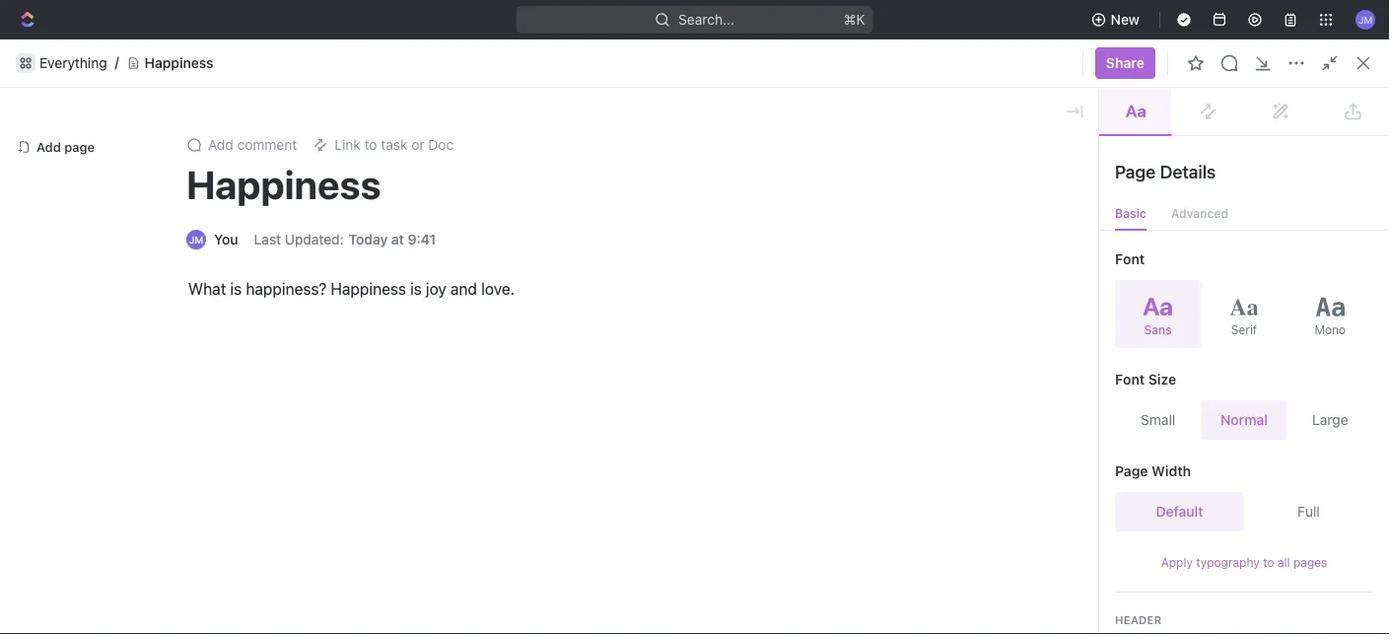 Task type: describe. For each thing, give the bounding box(es) containing it.
1 horizontal spatial by
[[1176, 280, 1189, 293]]

jm inside dropdown button
[[1359, 14, 1373, 25]]

new button
[[1083, 4, 1152, 36]]

do you want to enable browser notifications? enable hide this
[[486, 46, 904, 62]]

⌘k
[[844, 11, 865, 28]]

normal
[[1221, 412, 1268, 428]]

page for page details
[[1115, 161, 1156, 182]]

notes
[[366, 232, 403, 249]]

font for font
[[1115, 251, 1145, 267]]

2 started from the top
[[378, 264, 425, 280]]

tree inside sidebar navigation
[[8, 414, 243, 634]]

in
[[480, 264, 491, 280]]

2 guide from the top
[[429, 264, 466, 280]]

happiness?
[[246, 280, 327, 298]]

hide
[[846, 46, 876, 62]]

created
[[1130, 280, 1172, 293]]

search docs
[[1197, 84, 1280, 101]]

to inside dropdown button
[[364, 137, 377, 153]]

browser
[[634, 46, 687, 62]]

Search by name... text field
[[1052, 338, 1301, 368]]

home
[[47, 133, 85, 149]]

link
[[335, 137, 361, 153]]

this
[[880, 46, 904, 62]]

class notes link
[[292, 225, 611, 256]]

new doc button
[[1299, 77, 1382, 108]]

small
[[1141, 412, 1176, 428]]

home link
[[8, 125, 243, 157]]

doc inside button
[[1344, 84, 1370, 101]]

1 is from the left
[[230, 280, 242, 298]]

2 getting from the top
[[327, 264, 374, 280]]

page
[[64, 140, 95, 154]]

new for new
[[1111, 11, 1140, 28]]

1 vertical spatial happiness
[[186, 161, 381, 208]]

serif
[[1232, 323, 1258, 337]]

0 horizontal spatial by
[[1101, 164, 1119, 183]]

font size
[[1115, 371, 1177, 388]]

page width
[[1115, 463, 1191, 479]]

0 vertical spatial happiness
[[145, 55, 213, 71]]

pages
[[1294, 555, 1328, 569]]

comment
[[237, 137, 297, 153]]

getting started guide link
[[292, 193, 611, 225]]

doc inside dropdown button
[[428, 137, 454, 153]]

docs for all docs created by you will show here.
[[1098, 280, 1126, 293]]

last updated: today at 9:41
[[254, 231, 436, 248]]

everything link
[[39, 55, 107, 71]]

you
[[214, 231, 238, 248]]

want
[[535, 46, 566, 62]]

typography
[[1196, 555, 1260, 569]]

enable
[[587, 46, 630, 62]]

here.
[[1270, 280, 1298, 293]]

all docs created by you will show here.
[[1081, 280, 1298, 293]]

search...
[[678, 11, 735, 28]]

all
[[1278, 555, 1290, 569]]

love.
[[481, 280, 515, 298]]

size
[[1149, 371, 1177, 388]]

add for add comment
[[208, 137, 233, 153]]

2 horizontal spatial to
[[1263, 555, 1275, 569]]

all
[[1081, 280, 1095, 293]]

basic
[[1115, 206, 1147, 220]]

me
[[1123, 164, 1146, 183]]

sharing row
[[275, 377, 1366, 409]]

search docs button
[[1170, 77, 1292, 108]]

new doc
[[1311, 84, 1370, 101]]

apply
[[1161, 555, 1193, 569]]

docs for search docs
[[1247, 84, 1280, 101]]

no created by me docs image
[[1150, 200, 1229, 279]]

3 column header from the left
[[661, 377, 858, 409]]



Task type: locate. For each thing, give the bounding box(es) containing it.
add left page
[[36, 140, 61, 154]]

2 font from the top
[[1115, 371, 1145, 388]]

do
[[486, 46, 504, 62]]

1 page from the top
[[1115, 161, 1156, 182]]

1 getting started guide from the top
[[327, 201, 466, 217]]

font
[[1115, 251, 1145, 267], [1115, 371, 1145, 388]]

is right what
[[230, 280, 242, 298]]

what
[[188, 280, 226, 298]]

1 horizontal spatial to
[[570, 46, 583, 62]]

at
[[391, 231, 404, 248]]

started
[[378, 201, 425, 217], [378, 264, 425, 280]]

1 vertical spatial font
[[1115, 371, 1145, 388]]

1 vertical spatial getting
[[327, 264, 374, 280]]

doc right or
[[428, 137, 454, 153]]

last
[[254, 231, 281, 248]]

search
[[1197, 84, 1243, 101]]

to right the link
[[364, 137, 377, 153]]

page up the basic
[[1115, 161, 1156, 182]]

new right search docs at top
[[1311, 84, 1340, 101]]

created by me
[[1037, 164, 1146, 183]]

0 horizontal spatial is
[[230, 280, 242, 298]]

width
[[1152, 463, 1191, 479]]

link to task or doc
[[335, 137, 454, 153]]

class
[[327, 232, 362, 249]]

getting started guide up at at the left of page
[[327, 201, 466, 217]]

started up at at the left of page
[[378, 201, 425, 217]]

0 horizontal spatial you
[[507, 46, 531, 62]]

jm
[[1359, 14, 1373, 25], [189, 234, 203, 245]]

1 horizontal spatial jm
[[1359, 14, 1373, 25]]

jm up new doc
[[1359, 14, 1373, 25]]

by left me
[[1101, 164, 1119, 183]]

0 vertical spatial getting started guide
[[327, 201, 466, 217]]

0 vertical spatial font
[[1115, 251, 1145, 267]]

happiness up the home link
[[145, 55, 213, 71]]

font for font size
[[1115, 371, 1145, 388]]

page for page width
[[1115, 463, 1148, 479]]

getting inside getting started guide link
[[327, 201, 374, 217]]

0 vertical spatial doc
[[1344, 84, 1370, 101]]

1 horizontal spatial you
[[1192, 280, 1212, 293]]

happiness down comment
[[186, 161, 381, 208]]

advanced
[[1171, 206, 1229, 220]]

or
[[411, 137, 425, 153]]

created
[[1037, 164, 1097, 183]]

1 vertical spatial doc
[[428, 137, 454, 153]]

1 horizontal spatial is
[[410, 280, 422, 298]]

sidebar navigation
[[0, 69, 251, 634]]

0 horizontal spatial new
[[1111, 11, 1140, 28]]

1 vertical spatial you
[[1192, 280, 1212, 293]]

docs inside button
[[1247, 84, 1280, 101]]

sharing
[[1185, 386, 1228, 400]]

2 getting started guide from the top
[[327, 264, 466, 280]]

docs up comment
[[287, 84, 320, 101]]

sans
[[1144, 323, 1172, 337]]

class notes
[[327, 232, 403, 249]]

guide
[[429, 201, 466, 217], [429, 264, 466, 280]]

jm left you
[[189, 234, 203, 245]]

2 horizontal spatial docs
[[1247, 84, 1280, 101]]

column header
[[275, 377, 297, 409], [297, 377, 661, 409], [661, 377, 858, 409], [858, 377, 1016, 409]]

new up share
[[1111, 11, 1140, 28]]

show
[[1237, 280, 1266, 293]]

happiness down class notes
[[331, 280, 406, 298]]

font up created
[[1115, 251, 1145, 267]]

to
[[570, 46, 583, 62], [364, 137, 377, 153], [1263, 555, 1275, 569]]

1 horizontal spatial doc
[[1344, 84, 1370, 101]]

is
[[230, 280, 242, 298], [410, 280, 422, 298]]

1 vertical spatial started
[[378, 264, 425, 280]]

recent
[[300, 164, 352, 183]]

add
[[208, 137, 233, 153], [36, 140, 61, 154]]

getting down class
[[327, 264, 374, 280]]

add left comment
[[208, 137, 233, 153]]

new for new doc
[[1311, 84, 1340, 101]]

1 getting from the top
[[327, 201, 374, 217]]

2 column header from the left
[[297, 377, 661, 409]]

you right do on the top
[[507, 46, 531, 62]]

0 vertical spatial getting
[[327, 201, 374, 217]]

0 horizontal spatial docs
[[287, 84, 320, 101]]

1 horizontal spatial add
[[208, 137, 233, 153]]

default
[[1156, 503, 1204, 520]]

what is happiness? happiness is joy and love.
[[188, 280, 519, 298]]

1 guide from the top
[[429, 201, 466, 217]]

guide down class notes link
[[429, 264, 466, 280]]

to left all at the bottom right of the page
[[1263, 555, 1275, 569]]

2 vertical spatial happiness
[[331, 280, 406, 298]]

0 vertical spatial you
[[507, 46, 531, 62]]

0 vertical spatial page
[[1115, 161, 1156, 182]]

docs right search
[[1247, 84, 1280, 101]]

1 horizontal spatial new
[[1311, 84, 1340, 101]]

by right created
[[1176, 280, 1189, 293]]

jm button
[[1350, 4, 1382, 36]]

1 started from the top
[[378, 201, 425, 217]]

doc down the jm dropdown button
[[1344, 84, 1370, 101]]

4 column header from the left
[[858, 377, 1016, 409]]

header
[[1115, 613, 1162, 626]]

0 vertical spatial new
[[1111, 11, 1140, 28]]

2 vertical spatial to
[[1263, 555, 1275, 569]]

updated:
[[285, 231, 344, 248]]

page details
[[1115, 161, 1216, 182]]

0 vertical spatial started
[[378, 201, 425, 217]]

page left width
[[1115, 463, 1148, 479]]

you
[[507, 46, 531, 62], [1192, 280, 1212, 293]]

1 vertical spatial by
[[1176, 280, 1189, 293]]

started down at at the left of page
[[378, 264, 425, 280]]

sharing table
[[275, 377, 1366, 634]]

page
[[1115, 161, 1156, 182], [1115, 463, 1148, 479]]

0 vertical spatial by
[[1101, 164, 1119, 183]]

1 vertical spatial page
[[1115, 463, 1148, 479]]

row
[[275, 463, 1366, 634]]

happiness
[[145, 55, 213, 71], [186, 161, 381, 208], [331, 280, 406, 298]]

1 vertical spatial new
[[1311, 84, 1340, 101]]

add comment
[[208, 137, 297, 153]]

large
[[1313, 412, 1349, 428]]

everything
[[39, 55, 107, 71]]

getting started guide
[[327, 201, 466, 217], [327, 264, 466, 280]]

2 page from the top
[[1115, 463, 1148, 479]]

getting
[[327, 201, 374, 217], [327, 264, 374, 280]]

share
[[1106, 55, 1145, 71]]

0 horizontal spatial to
[[364, 137, 377, 153]]

0 vertical spatial to
[[570, 46, 583, 62]]

notifications?
[[690, 46, 779, 62]]

add for add page
[[36, 140, 61, 154]]

full
[[1298, 503, 1320, 520]]

enable
[[792, 46, 836, 62]]

tree
[[8, 414, 243, 634]]

apply typography to all pages
[[1161, 555, 1328, 569]]

joy
[[426, 280, 447, 298]]

and
[[451, 280, 477, 298]]

getting started guide down at at the left of page
[[327, 264, 466, 280]]

guide up class notes link
[[429, 201, 466, 217]]

new
[[1111, 11, 1140, 28], [1311, 84, 1340, 101]]

1 vertical spatial getting started guide
[[327, 264, 466, 280]]

2 is from the left
[[410, 280, 422, 298]]

task
[[381, 137, 408, 153]]

today
[[349, 231, 388, 248]]

0 horizontal spatial jm
[[189, 234, 203, 245]]

font left size
[[1115, 371, 1145, 388]]

add page
[[36, 140, 95, 154]]

0 horizontal spatial add
[[36, 140, 61, 154]]

0 vertical spatial guide
[[429, 201, 466, 217]]

mono
[[1315, 323, 1346, 337]]

by
[[1101, 164, 1119, 183], [1176, 280, 1189, 293]]

9:41
[[408, 231, 436, 248]]

0 vertical spatial jm
[[1359, 14, 1373, 25]]

doc
[[1344, 84, 1370, 101], [428, 137, 454, 153]]

you left will
[[1192, 280, 1212, 293]]

1 font from the top
[[1115, 251, 1145, 267]]

is left joy
[[410, 280, 422, 298]]

will
[[1216, 280, 1234, 293]]

details
[[1160, 161, 1216, 182]]

1 horizontal spatial docs
[[1098, 280, 1126, 293]]

to right the want
[[570, 46, 583, 62]]

1 vertical spatial guide
[[429, 264, 466, 280]]

1 vertical spatial to
[[364, 137, 377, 153]]

0 horizontal spatial doc
[[428, 137, 454, 153]]

1 column header from the left
[[275, 377, 297, 409]]

1 vertical spatial jm
[[189, 234, 203, 245]]

getting up last updated: today at 9:41
[[327, 201, 374, 217]]

link to task or doc button
[[305, 131, 462, 159]]

docs
[[287, 84, 320, 101], [1247, 84, 1280, 101], [1098, 280, 1126, 293]]

docs right "all"
[[1098, 280, 1126, 293]]



Task type: vqa. For each thing, say whether or not it's contained in the screenshot.
right Add
yes



